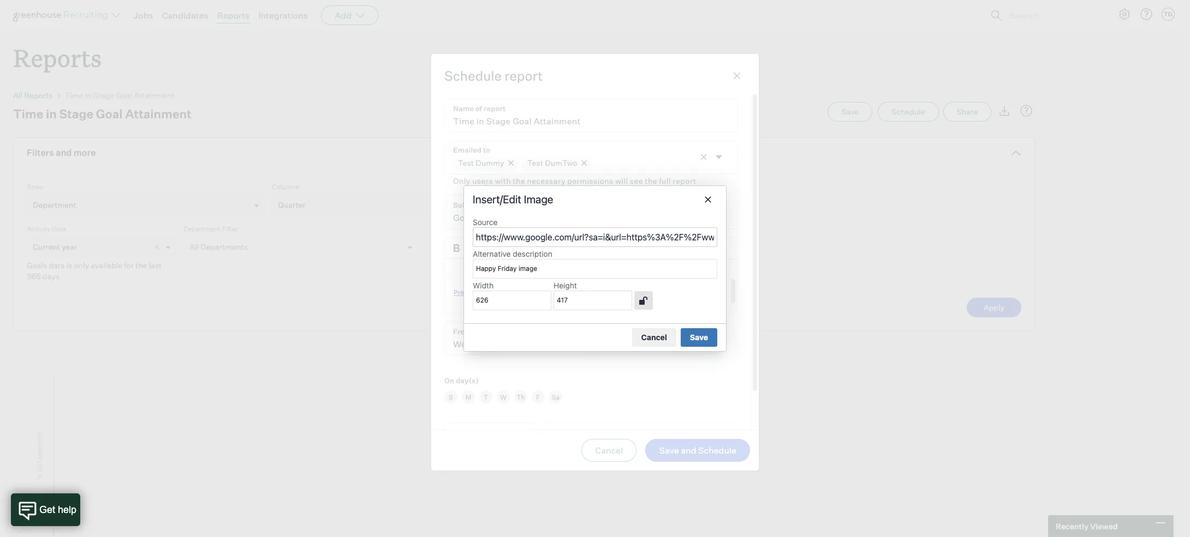 Task type: locate. For each thing, give the bounding box(es) containing it.
year
[[62, 243, 77, 252]]

time
[[65, 91, 83, 100], [13, 107, 43, 121]]

0 vertical spatial in
[[85, 91, 91, 100]]

1 vertical spatial stage
[[59, 107, 93, 121]]

0 vertical spatial save button
[[828, 102, 873, 122]]

source
[[473, 218, 498, 227]]

1 vertical spatial and
[[681, 445, 696, 456]]

save and schedule this report to revisit it! element
[[828, 102, 878, 122]]

filter
[[222, 225, 238, 233]]

goal
[[116, 91, 132, 100], [96, 107, 123, 121]]

faq image
[[1020, 104, 1033, 117]]

rows
[[27, 183, 43, 191]]

department
[[33, 200, 76, 210], [183, 225, 221, 233]]

0 horizontal spatial schedule
[[444, 67, 502, 84]]

0 vertical spatial and
[[56, 148, 72, 158]]

time in stage goal attainment
[[65, 91, 174, 100], [13, 107, 192, 121]]

insert/edit image dialog
[[464, 185, 727, 352]]

0 vertical spatial department
[[33, 200, 76, 210]]

Width text field
[[473, 291, 551, 311]]

365
[[27, 272, 41, 281]]

1 horizontal spatial save
[[690, 333, 708, 342]]

save
[[842, 107, 859, 116], [690, 333, 708, 342], [659, 445, 679, 456]]

all
[[13, 91, 23, 100], [189, 243, 199, 252]]

and for filters
[[56, 148, 72, 158]]

1 horizontal spatial save button
[[828, 102, 873, 122]]

1 vertical spatial schedule
[[892, 107, 925, 116]]

columns
[[272, 183, 299, 191]]

alternative
[[473, 249, 511, 259]]

day(s)
[[456, 377, 479, 386]]

width
[[473, 281, 494, 291]]

recently viewed
[[1056, 522, 1118, 532]]

2 vertical spatial reports
[[24, 91, 53, 100]]

None text field
[[444, 196, 738, 229]]

activity
[[27, 225, 50, 233]]

0 horizontal spatial save
[[659, 445, 679, 456]]

1 vertical spatial save button
[[681, 329, 717, 347]]

department up date
[[33, 200, 76, 210]]

department up the all departments
[[183, 225, 221, 233]]

jobs link
[[133, 10, 153, 21]]

reports
[[217, 10, 250, 21], [13, 41, 102, 74], [24, 91, 53, 100]]

td button
[[1162, 8, 1175, 21]]

0 vertical spatial cancel button
[[632, 329, 676, 347]]

td button
[[1160, 5, 1177, 23]]

cancel button
[[632, 329, 676, 347], [582, 439, 637, 462]]

1 vertical spatial cancel
[[595, 445, 623, 456]]

stage
[[93, 91, 114, 100], [59, 107, 93, 121]]

1 vertical spatial save
[[690, 333, 708, 342]]

greenhouse recruiting image
[[13, 9, 111, 22]]

Alternative description text field
[[473, 259, 717, 279]]

1 vertical spatial time
[[13, 107, 43, 121]]

group down source "url field"
[[573, 258, 700, 280]]

1 vertical spatial in
[[46, 107, 57, 121]]

save button
[[828, 102, 873, 122], [681, 329, 717, 347]]

2 horizontal spatial schedule
[[892, 107, 925, 116]]

cancel button inside insert/edit image dialog
[[632, 329, 676, 347]]

1 horizontal spatial and
[[681, 445, 696, 456]]

1 horizontal spatial department
[[183, 225, 221, 233]]

1 horizontal spatial cancel
[[641, 333, 667, 342]]

apply button
[[967, 298, 1022, 318]]

1 vertical spatial cancel button
[[582, 439, 637, 462]]

1 vertical spatial time in stage goal attainment
[[13, 107, 192, 121]]

xychart image
[[27, 347, 1022, 538]]

0 horizontal spatial all
[[13, 91, 23, 100]]

Height text field
[[554, 291, 632, 311]]

s
[[449, 394, 453, 402]]

schedule for schedule report
[[444, 67, 502, 84]]

0 vertical spatial all
[[13, 91, 23, 100]]

1 horizontal spatial time
[[65, 91, 83, 100]]

group
[[445, 238, 737, 260], [573, 258, 700, 280]]

activity date
[[27, 225, 66, 233]]

schedule report
[[444, 67, 543, 84]]

save and schedule button
[[646, 439, 750, 462]]

on day(s)
[[444, 377, 479, 386]]

1 vertical spatial all
[[189, 243, 199, 252]]

1 horizontal spatial all
[[189, 243, 199, 252]]

height
[[554, 281, 577, 291]]

th
[[517, 394, 525, 402]]

0 vertical spatial schedule
[[444, 67, 502, 84]]

None text field
[[444, 99, 738, 132]]

f
[[536, 394, 540, 402]]

cancel
[[641, 333, 667, 342], [595, 445, 623, 456]]

0 horizontal spatial in
[[46, 107, 57, 121]]

close modal icon image
[[731, 69, 744, 82]]

0 horizontal spatial time
[[13, 107, 43, 121]]

time down all reports link
[[13, 107, 43, 121]]

current year
[[33, 243, 77, 252]]

save inside insert/edit image dialog
[[690, 333, 708, 342]]

schedule
[[444, 67, 502, 84], [892, 107, 925, 116], [698, 445, 737, 456]]

filters and more
[[27, 148, 96, 158]]

1 horizontal spatial schedule
[[698, 445, 737, 456]]

cancel button for insert/edit image
[[632, 329, 676, 347]]

0 horizontal spatial department
[[33, 200, 76, 210]]

and
[[56, 148, 72, 158], [681, 445, 696, 456]]

1 horizontal spatial in
[[85, 91, 91, 100]]

goals data is only available for the last 365 days
[[27, 261, 162, 281]]

download image
[[998, 104, 1011, 117]]

data
[[49, 261, 65, 270]]

2 horizontal spatial save
[[842, 107, 859, 116]]

image
[[524, 193, 553, 206]]

0 vertical spatial cancel
[[641, 333, 667, 342]]

department option
[[33, 200, 76, 210]]

0 vertical spatial attainment
[[134, 91, 174, 100]]

2 vertical spatial schedule
[[698, 445, 737, 456]]

time right all reports at the top of the page
[[65, 91, 83, 100]]

insert/edit
[[473, 193, 521, 206]]

attainment
[[134, 91, 174, 100], [125, 107, 192, 121]]

0 vertical spatial reports
[[217, 10, 250, 21]]

integrations link
[[258, 10, 308, 21]]

toolbar
[[445, 238, 577, 260], [577, 238, 637, 260], [637, 238, 679, 260], [679, 238, 702, 260], [574, 258, 616, 280], [616, 258, 639, 280], [639, 258, 699, 280]]

in
[[85, 91, 91, 100], [46, 107, 57, 121]]

and inside the save and schedule button
[[681, 445, 696, 456]]

and for save
[[681, 445, 696, 456]]

2 vertical spatial save
[[659, 445, 679, 456]]

0 vertical spatial stage
[[93, 91, 114, 100]]

schedule for schedule
[[892, 107, 925, 116]]

0 horizontal spatial and
[[56, 148, 72, 158]]

1 vertical spatial department
[[183, 225, 221, 233]]

jobs
[[133, 10, 153, 21]]

current year option
[[33, 243, 77, 252]]



Task type: describe. For each thing, give the bounding box(es) containing it.
viewed
[[1090, 522, 1118, 532]]

more
[[74, 148, 96, 158]]

department for department filter
[[183, 225, 221, 233]]

all reports link
[[13, 91, 53, 100]]

cancel button for schedule report
[[582, 439, 637, 462]]

w
[[500, 394, 507, 402]]

all departments
[[189, 243, 248, 252]]

save for save button to the left
[[690, 333, 708, 342]]

apply
[[984, 303, 1005, 312]]

description
[[513, 249, 552, 259]]

×
[[153, 241, 160, 253]]

0 vertical spatial goal
[[116, 91, 132, 100]]

reports link
[[217, 10, 250, 21]]

sa
[[552, 394, 560, 402]]

group up height
[[445, 238, 737, 260]]

recently
[[1056, 522, 1089, 532]]

quarter
[[278, 200, 306, 210]]

time in stage goal attainment link
[[65, 91, 174, 100]]

t
[[484, 394, 488, 402]]

filters
[[27, 148, 54, 158]]

Source url field
[[473, 228, 717, 247]]

department filter
[[183, 225, 238, 233]]

candidates link
[[162, 10, 208, 21]]

is
[[66, 261, 72, 270]]

td
[[1164, 10, 1173, 18]]

only
[[74, 261, 89, 270]]

the
[[135, 261, 147, 270]]

available
[[91, 261, 122, 270]]

add
[[335, 10, 352, 21]]

candidates
[[162, 10, 208, 21]]

days
[[42, 272, 59, 281]]

insert/edit image
[[473, 193, 553, 206]]

schedule button
[[878, 102, 939, 122]]

configure image
[[1118, 8, 1131, 21]]

report
[[505, 67, 543, 84]]

cancel inside insert/edit image dialog
[[641, 333, 667, 342]]

m
[[466, 394, 471, 402]]

0 horizontal spatial save button
[[681, 329, 717, 347]]

0 vertical spatial time
[[65, 91, 83, 100]]

save for save and schedule
[[659, 445, 679, 456]]

1 vertical spatial goal
[[96, 107, 123, 121]]

current
[[33, 243, 60, 252]]

date
[[52, 225, 66, 233]]

all reports
[[13, 91, 53, 100]]

departments
[[201, 243, 248, 252]]

1 vertical spatial attainment
[[125, 107, 192, 121]]

integrations
[[258, 10, 308, 21]]

add button
[[321, 5, 378, 25]]

all for all departments
[[189, 243, 199, 252]]

Search text field
[[1007, 7, 1096, 23]]

on
[[444, 377, 454, 386]]

department for department
[[33, 200, 76, 210]]

save and schedule
[[659, 445, 737, 456]]

all for all reports
[[13, 91, 23, 100]]

last
[[149, 261, 162, 270]]

share button
[[943, 102, 992, 122]]

goals
[[27, 261, 47, 270]]

0 horizontal spatial cancel
[[595, 445, 623, 456]]

alternative description
[[473, 249, 552, 259]]

1 vertical spatial reports
[[13, 41, 102, 74]]

quarter option
[[278, 200, 306, 210]]

0 vertical spatial time in stage goal attainment
[[65, 91, 174, 100]]

0 vertical spatial save
[[842, 107, 859, 116]]

for
[[124, 261, 134, 270]]

share
[[957, 107, 978, 116]]



Task type: vqa. For each thing, say whether or not it's contained in the screenshot.
as inside the button
no



